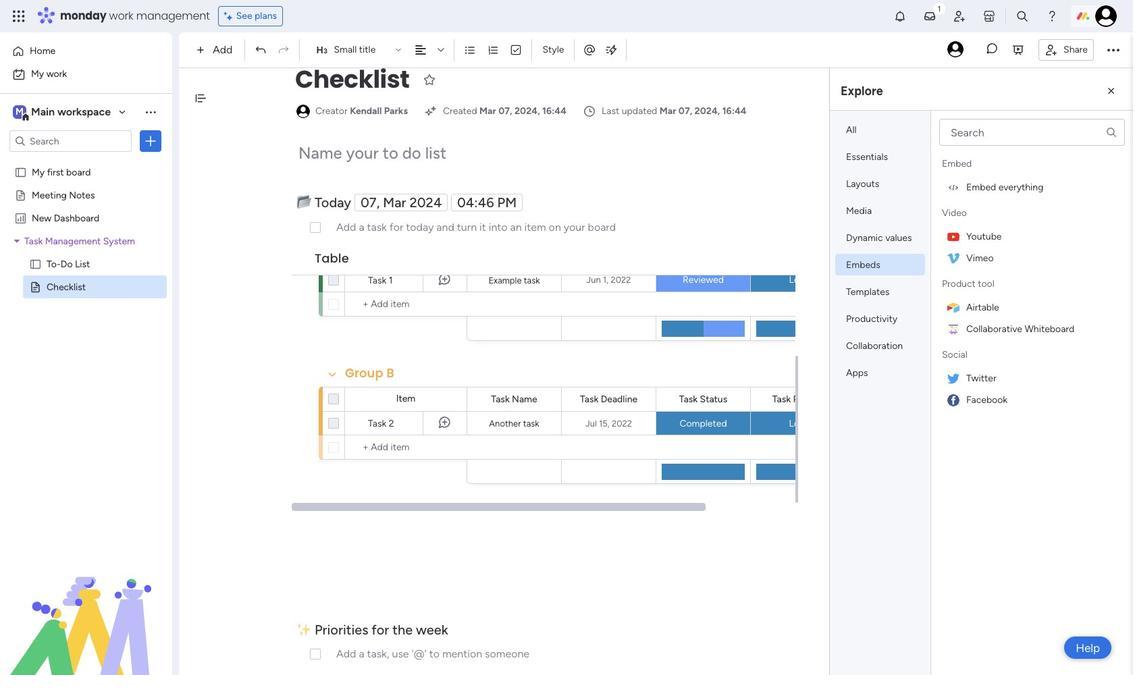 Task type: vqa. For each thing, say whether or not it's contained in the screenshot.


Task type: describe. For each thing, give the bounding box(es) containing it.
2 16:44 from the left
[[723, 105, 747, 117]]

workspace image
[[13, 105, 26, 120]]

media
[[846, 205, 872, 217]]

embed everything
[[967, 181, 1044, 193]]

task for task status
[[679, 393, 698, 405]]

2024
[[410, 195, 442, 211]]

Task Deadline field
[[577, 392, 641, 407]]

task for task name
[[491, 393, 510, 405]]

04:46 pm
[[458, 195, 517, 211]]

select product image
[[12, 9, 26, 23]]

lottie animation image
[[0, 539, 172, 676]]

task name
[[491, 393, 537, 405]]

created
[[443, 105, 477, 117]]

Table field
[[311, 250, 353, 268]]

0 horizontal spatial mar
[[383, 195, 406, 211]]

search everything image
[[1016, 9, 1029, 23]]

dynamic values
[[846, 232, 912, 244]]

new dashboard
[[32, 212, 99, 224]]

name
[[512, 393, 537, 405]]

add button
[[191, 39, 241, 61]]

help image
[[1046, 9, 1059, 23]]

twitter
[[967, 373, 997, 384]]

collaborative whiteboard
[[967, 323, 1075, 335]]

example
[[489, 275, 522, 285]]

meeting
[[32, 189, 67, 201]]

m
[[16, 106, 24, 118]]

templates list item
[[836, 281, 925, 303]]

jul
[[586, 418, 597, 429]]

completed
[[680, 418, 727, 429]]

parks
[[384, 105, 408, 117]]

checklist inside field
[[295, 62, 410, 97]]

public board image for my first board
[[14, 166, 27, 178]]

product
[[942, 278, 976, 290]]

help button
[[1065, 637, 1112, 659]]

public board image for checklist
[[29, 280, 42, 293]]

task management system
[[24, 235, 135, 247]]

1 horizontal spatial mar
[[480, 105, 496, 117]]

dynamic
[[846, 232, 883, 244]]

kendall parks image
[[1096, 5, 1117, 27]]

plans
[[255, 10, 277, 22]]

week
[[416, 622, 448, 638]]

2022 for jun 1, 2022
[[611, 275, 631, 285]]

caret down image
[[14, 236, 20, 246]]

1 16:44 from the left
[[542, 105, 567, 117]]

collaborative
[[967, 323, 1023, 335]]

dynamic values image
[[605, 43, 618, 57]]

📂
[[297, 195, 311, 211]]

the
[[393, 622, 413, 638]]

productivity list item
[[836, 308, 925, 330]]

2 2024, from the left
[[695, 105, 720, 117]]

1 + add item text field from the top
[[352, 297, 461, 313]]

list box containing my first board
[[0, 158, 172, 481]]

explore
[[841, 83, 883, 98]]

monday
[[60, 8, 106, 24]]

collaborative whiteboard list item
[[937, 318, 1128, 340]]

2 + add item text field from the top
[[352, 440, 461, 456]]

jun
[[587, 275, 601, 285]]

another
[[489, 419, 521, 429]]

workspace selection element
[[13, 104, 113, 122]]

my work
[[31, 68, 67, 80]]

1,
[[603, 275, 609, 285]]

embed everything list item
[[937, 176, 1128, 198]]

collaboration
[[846, 340, 903, 352]]

✨
[[297, 622, 311, 638]]

main workspace
[[31, 105, 111, 118]]

b
[[387, 365, 394, 382]]

Group B field
[[342, 365, 398, 382]]

2 low from the top
[[789, 418, 807, 429]]

see plans button
[[218, 6, 283, 26]]

my for my first board
[[32, 166, 45, 178]]

all
[[846, 124, 857, 136]]

numbered list image
[[487, 44, 500, 56]]

list
[[75, 258, 90, 270]]

media list item
[[836, 200, 925, 222]]

task for task 2
[[368, 418, 387, 430]]

twitter list item
[[937, 367, 1128, 389]]

product tool
[[942, 278, 995, 290]]

monday marketplace image
[[983, 9, 996, 23]]

example task
[[489, 275, 540, 285]]

creator
[[315, 105, 348, 117]]

for
[[372, 622, 389, 638]]

workspace
[[57, 105, 111, 118]]

work for my
[[46, 68, 67, 80]]

values
[[886, 232, 912, 244]]

task for task 1
[[368, 275, 387, 286]]

task deadline
[[580, 393, 638, 405]]

notes
[[69, 189, 95, 201]]

vimeo
[[967, 252, 994, 264]]

button padding image
[[1105, 84, 1119, 98]]

options image
[[301, 263, 311, 297]]

apps
[[846, 367, 868, 379]]

Search search field
[[940, 119, 1125, 146]]

07, for 2024
[[361, 195, 380, 211]]

kendall
[[350, 105, 382, 117]]

task for another task
[[523, 419, 540, 429]]

creator kendall parks
[[315, 105, 408, 117]]

board activity image
[[948, 41, 964, 57]]

apps list item
[[836, 362, 925, 384]]

updated
[[622, 105, 657, 117]]

style button
[[537, 39, 570, 61]]

1
[[389, 275, 393, 286]]



Task type: locate. For each thing, give the bounding box(es) containing it.
2 horizontal spatial 07,
[[679, 105, 693, 117]]

1 horizontal spatial 07,
[[499, 105, 512, 117]]

board
[[66, 166, 91, 178]]

+ add item text field down 2
[[352, 440, 461, 456]]

my first board
[[32, 166, 91, 178]]

task left 1
[[368, 275, 387, 286]]

📂 today 07, mar 2024
[[297, 195, 442, 211]]

embed for embed
[[942, 158, 972, 170]]

created mar 07, 2024, 16:44
[[443, 105, 567, 117]]

0 horizontal spatial public board image
[[14, 188, 27, 201]]

bulleted list image
[[464, 44, 477, 56]]

task left 2
[[368, 418, 387, 430]]

0 vertical spatial checklist
[[295, 62, 410, 97]]

notifications image
[[894, 9, 907, 23]]

reviewed
[[683, 274, 724, 286]]

2022 right 1,
[[611, 275, 631, 285]]

airtable list item
[[937, 297, 1128, 318]]

1 low from the top
[[789, 274, 807, 286]]

0 vertical spatial task
[[524, 275, 540, 285]]

0 vertical spatial 2022
[[611, 275, 631, 285]]

0 horizontal spatial work
[[46, 68, 67, 80]]

item
[[396, 393, 416, 405]]

public board image
[[14, 188, 27, 201], [29, 257, 42, 270]]

public board image left "to-"
[[29, 257, 42, 270]]

07,
[[499, 105, 512, 117], [679, 105, 693, 117], [361, 195, 380, 211]]

video
[[942, 207, 967, 219]]

home
[[30, 45, 56, 57]]

task inside field
[[491, 393, 510, 405]]

1 2024, from the left
[[515, 105, 540, 117]]

deadline
[[601, 393, 638, 405]]

1 vertical spatial work
[[46, 68, 67, 80]]

main
[[31, 105, 55, 118]]

dashboard
[[54, 212, 99, 224]]

search image
[[1106, 126, 1118, 138]]

home option
[[8, 41, 164, 62]]

0 horizontal spatial public board image
[[14, 166, 27, 178]]

public board image for to-do list
[[29, 257, 42, 270]]

task inside list box
[[24, 235, 43, 247]]

vimeo list item
[[937, 247, 1128, 269]]

status
[[700, 393, 728, 405]]

1 vertical spatial low
[[789, 418, 807, 429]]

to-do list
[[47, 258, 90, 270]]

invite members image
[[953, 9, 967, 23]]

0 vertical spatial public board image
[[14, 166, 27, 178]]

jun 1, 2022
[[587, 275, 631, 285]]

1 horizontal spatial public board image
[[29, 257, 42, 270]]

list box
[[0, 158, 172, 481]]

do
[[61, 258, 73, 270]]

last updated mar 07, 2024, 16:44
[[602, 105, 747, 117]]

07, right "today"
[[361, 195, 380, 211]]

small
[[334, 44, 357, 55]]

title
[[359, 44, 376, 55]]

2022 right 15,
[[612, 418, 632, 429]]

0 vertical spatial public board image
[[14, 188, 27, 201]]

mar
[[480, 105, 496, 117], [660, 105, 677, 117], [383, 195, 406, 211]]

Search in workspace field
[[28, 133, 113, 149]]

small title
[[334, 44, 376, 55]]

jul 15, 2022
[[586, 418, 632, 429]]

checklist down small title on the left of the page
[[295, 62, 410, 97]]

task for task deadline
[[580, 393, 599, 405]]

checklist image
[[510, 44, 522, 56]]

productivity
[[846, 313, 898, 325]]

Task Status field
[[676, 392, 731, 407]]

checklist
[[295, 62, 410, 97], [47, 281, 86, 292]]

✨ priorities for the week
[[297, 622, 448, 638]]

0 horizontal spatial 16:44
[[542, 105, 567, 117]]

undo ⌘+z image
[[255, 44, 267, 56]]

share button
[[1039, 39, 1094, 60]]

facebook list item
[[937, 389, 1128, 411]]

1 vertical spatial embed
[[967, 181, 997, 193]]

see plans
[[236, 10, 277, 22]]

option
[[0, 160, 172, 162]]

social
[[942, 349, 968, 361]]

options image
[[144, 134, 157, 148]]

home link
[[8, 41, 164, 62]]

last
[[602, 105, 620, 117]]

work for monday
[[109, 8, 133, 24]]

group
[[345, 365, 383, 382]]

v2 ellipsis image
[[1108, 41, 1120, 59]]

0 horizontal spatial 07,
[[361, 195, 380, 211]]

0 horizontal spatial checklist
[[47, 281, 86, 292]]

1 vertical spatial task
[[523, 419, 540, 429]]

1 horizontal spatial work
[[109, 8, 133, 24]]

public dashboard image
[[14, 211, 27, 224]]

airtable
[[967, 302, 1000, 313]]

task for example task
[[524, 275, 540, 285]]

15,
[[599, 418, 610, 429]]

task up jul
[[580, 393, 599, 405]]

embed
[[942, 158, 972, 170], [967, 181, 997, 193]]

all list item
[[836, 119, 925, 141]]

facebook
[[967, 394, 1008, 406]]

1 vertical spatial checklist
[[47, 281, 86, 292]]

+ add item text field down 1
[[352, 297, 461, 313]]

update feed image
[[923, 9, 937, 23]]

None field
[[769, 392, 827, 407]]

1 vertical spatial 2022
[[612, 418, 632, 429]]

meeting notes
[[32, 189, 95, 201]]

table
[[315, 250, 349, 267]]

task left name
[[491, 393, 510, 405]]

1 vertical spatial public board image
[[29, 280, 42, 293]]

1 horizontal spatial 2024,
[[695, 105, 720, 117]]

2 horizontal spatial mar
[[660, 105, 677, 117]]

0 vertical spatial my
[[31, 68, 44, 80]]

priorities
[[315, 622, 368, 638]]

task down name
[[523, 419, 540, 429]]

tool
[[978, 278, 995, 290]]

1 vertical spatial public board image
[[29, 257, 42, 270]]

0 vertical spatial embed
[[942, 158, 972, 170]]

1 horizontal spatial checklist
[[295, 62, 410, 97]]

task for task management system
[[24, 235, 43, 247]]

today
[[315, 195, 351, 211]]

0 horizontal spatial 2024,
[[515, 105, 540, 117]]

Task Name field
[[488, 392, 541, 407]]

another task
[[489, 419, 540, 429]]

1 vertical spatial + add item text field
[[352, 440, 461, 456]]

task
[[24, 235, 43, 247], [368, 275, 387, 286], [491, 393, 510, 405], [580, 393, 599, 405], [679, 393, 698, 405], [368, 418, 387, 430]]

style
[[543, 44, 564, 55]]

task status
[[679, 393, 728, 405]]

mar right the created
[[480, 105, 496, 117]]

work right monday
[[109, 8, 133, 24]]

help
[[1076, 641, 1100, 655]]

collaboration list item
[[836, 335, 925, 357]]

04:46
[[458, 195, 494, 211]]

work inside option
[[46, 68, 67, 80]]

1 horizontal spatial public board image
[[29, 280, 42, 293]]

whiteboard
[[1025, 323, 1075, 335]]

youtube
[[967, 231, 1002, 242]]

1 vertical spatial my
[[32, 166, 45, 178]]

my left first
[[32, 166, 45, 178]]

checklist down 'do'
[[47, 281, 86, 292]]

my inside option
[[31, 68, 44, 80]]

my work option
[[8, 63, 164, 85]]

public board image
[[14, 166, 27, 178], [29, 280, 42, 293]]

templates
[[846, 286, 890, 298]]

2022 for jul 15, 2022
[[612, 418, 632, 429]]

0 vertical spatial low
[[789, 274, 807, 286]]

lottie animation element
[[0, 539, 172, 676]]

system
[[103, 235, 135, 247]]

task 1
[[368, 275, 393, 286]]

workspace options image
[[144, 105, 157, 119]]

mar left 2024
[[383, 195, 406, 211]]

mar right updated
[[660, 105, 677, 117]]

work
[[109, 8, 133, 24], [46, 68, 67, 80]]

task
[[524, 275, 540, 285], [523, 419, 540, 429]]

None search field
[[940, 119, 1125, 146]]

07, for 16:44
[[499, 105, 512, 117]]

1 image
[[934, 1, 946, 16]]

first
[[47, 166, 64, 178]]

0 vertical spatial work
[[109, 8, 133, 24]]

07, right the created
[[499, 105, 512, 117]]

Checklist field
[[292, 62, 413, 97]]

my for my work
[[31, 68, 44, 80]]

0 vertical spatial + add item text field
[[352, 297, 461, 313]]

1 horizontal spatial 16:44
[[723, 105, 747, 117]]

management
[[45, 235, 101, 247]]

public board image for meeting notes
[[14, 188, 27, 201]]

task right caret down image
[[24, 235, 43, 247]]

task left status
[[679, 393, 698, 405]]

group b
[[345, 365, 394, 382]]

dynamic values list item
[[836, 227, 925, 249]]

my
[[31, 68, 44, 80], [32, 166, 45, 178]]

essentials list item
[[836, 146, 925, 168]]

2024,
[[515, 105, 540, 117], [695, 105, 720, 117]]

mention image
[[583, 43, 597, 56]]

see
[[236, 10, 252, 22]]

to-
[[47, 258, 61, 270]]

youtube list item
[[937, 226, 1128, 247]]

2
[[389, 418, 394, 430]]

layouts list item
[[836, 173, 925, 195]]

work down home
[[46, 68, 67, 80]]

task right example
[[524, 275, 540, 285]]

management
[[136, 8, 210, 24]]

embeds list item
[[836, 254, 925, 276]]

share
[[1064, 44, 1088, 55]]

embed for embed everything
[[967, 181, 997, 193]]

my work link
[[8, 63, 164, 85]]

add to favorites image
[[423, 73, 437, 86]]

pm
[[498, 195, 517, 211]]

embeds
[[846, 259, 881, 271]]

my down home
[[31, 68, 44, 80]]

embed inside list item
[[967, 181, 997, 193]]

essentials
[[846, 151, 888, 163]]

public board image up "public dashboard" image
[[14, 188, 27, 201]]

everything
[[999, 181, 1044, 193]]

07, right updated
[[679, 105, 693, 117]]

+ Add item text field
[[352, 297, 461, 313], [352, 440, 461, 456]]



